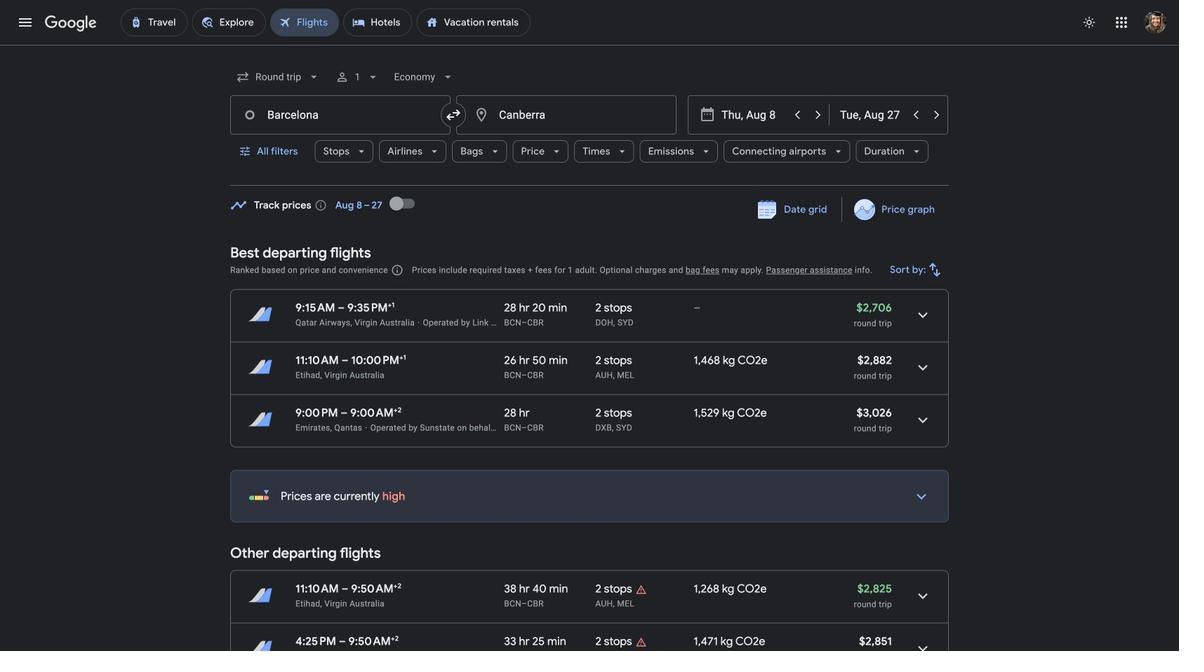 Task type: describe. For each thing, give the bounding box(es) containing it.
Departure time: 4:25 PM. text field
[[295, 635, 336, 650]]

2882 US dollars text field
[[857, 354, 892, 368]]

2 stops flight. element for total duration 28 hr. element on the bottom of the page
[[595, 407, 632, 423]]

total duration 26 hr 50 min. element
[[504, 354, 595, 370]]

learn more about ranking image
[[391, 264, 403, 277]]

leaves josep tarradellas barcelona-el prat airport at 11:10 am on thursday, august 8 and arrives at canberra airport at 9:50 am on saturday, august 10. element
[[295, 583, 401, 597]]

layover (1 of 2) is a 4 hr 45 min layover at dubai international airport in dubai. layover (2 of 2) is a 2 hr layover at sydney airport in sydney. element
[[595, 423, 687, 434]]

Departure time: 9:15 AM. text field
[[295, 301, 335, 315]]

2 stops flight. element for total duration 28 hr 20 min. element
[[595, 301, 632, 318]]

3026 US dollars text field
[[857, 406, 892, 421]]

Departure text field
[[721, 96, 786, 134]]

total duration 38 hr 40 min. element
[[504, 583, 595, 599]]

flight details. leaves josep tarradellas barcelona-el prat airport at 11:10 am on thursday, august 8 and arrives at canberra airport at 9:50 am on saturday, august 10. image
[[906, 580, 940, 614]]

Where from? text field
[[230, 95, 451, 135]]

flight details. leaves josep tarradellas barcelona-el prat airport at 4:25 pm on thursday, august 8 and arrives at canberra airport at 9:50 am on saturday, august 10. image
[[906, 633, 940, 652]]

layover (1 of 2) is a 14 hr 25 min overnight layover at zayed international airport in abu dhabi. layover (2 of 2) is a 3 hr 40 min layover at melbourne airport in melbourne. element
[[595, 599, 687, 610]]

main menu image
[[17, 14, 34, 31]]

4 2 stops flight. element from the top
[[595, 583, 632, 599]]

total duration 28 hr 20 min. element
[[504, 301, 595, 318]]

5 2 stops flight. element from the top
[[595, 635, 632, 652]]

layover (1 of 2) is a 3 hr 40 min layover at hamad international airport in doha. layover (2 of 2) is a 3 hr 25 min layover at sydney airport in sydney. element
[[595, 318, 687, 329]]

Arrival time: 10:00 PM on  Friday, August 9. text field
[[351, 354, 406, 368]]

loading results progress bar
[[0, 45, 1179, 48]]

Return text field
[[840, 96, 905, 134]]

2851 US dollars text field
[[859, 635, 892, 650]]



Task type: locate. For each thing, give the bounding box(es) containing it.
leaves josep tarradellas barcelona-el prat airport at 9:15 am on thursday, august 8 and arrives at canberra airport at 9:35 pm on friday, august 9. element
[[295, 301, 395, 315]]

Where to? text field
[[456, 95, 677, 135]]

Arrival time: 9:50 AM on  Saturday, August 10. text field
[[351, 583, 401, 597], [348, 635, 399, 650]]

Arrival time: 9:35 PM on  Friday, August 9. text field
[[347, 301, 395, 315]]

2825 US dollars text field
[[857, 583, 892, 597]]

Departure time: 11:10 AM. text field
[[295, 583, 339, 597]]

Arrival time: 9:00 AM on  Saturday, August 10. text field
[[350, 406, 402, 421]]

arrival time: 9:50 am on  saturday, august 10. text field for leaves josep tarradellas barcelona-el prat airport at 4:25 pm on thursday, august 8 and arrives at canberra airport at 9:50 am on saturday, august 10. element
[[348, 635, 399, 650]]

total duration 33 hr 25 min. element
[[504, 635, 595, 652]]

Departure time: 9:00 PM. text field
[[295, 406, 338, 421]]

2 2 stops flight. element from the top
[[595, 354, 632, 370]]

Departure time: 11:10 AM. text field
[[295, 354, 339, 368]]

arrival time: 9:50 am on  saturday, august 10. text field right departure time: 11:10 am. text field in the left bottom of the page
[[351, 583, 401, 597]]

1 vertical spatial arrival time: 9:50 am on  saturday, august 10. text field
[[348, 635, 399, 650]]

3 2 stops flight. element from the top
[[595, 407, 632, 423]]

main content
[[230, 187, 949, 652]]

leaves josep tarradellas barcelona-el prat airport at 4:25 pm on thursday, august 8 and arrives at canberra airport at 9:50 am on saturday, august 10. element
[[295, 635, 399, 650]]

None field
[[230, 60, 327, 94], [388, 60, 460, 94], [230, 60, 327, 94], [388, 60, 460, 94]]

1 2 stops flight. element from the top
[[595, 301, 632, 318]]

find the best price region
[[230, 187, 949, 234]]

learn more about tracked prices image
[[314, 199, 327, 212]]

0 vertical spatial arrival time: 9:50 am on  saturday, august 10. text field
[[351, 583, 401, 597]]

leaves josep tarradellas barcelona-el prat airport at 9:00 pm on thursday, august 8 and arrives at canberra airport at 9:00 am on saturday, august 10. element
[[295, 406, 402, 421]]

leaves josep tarradellas barcelona-el prat airport at 11:10 am on thursday, august 8 and arrives at canberra airport at 10:00 pm on friday, august 9. element
[[295, 354, 406, 368]]

arrival time: 9:50 am on  saturday, august 10. text field right departure time: 4:25 pm. text box
[[348, 635, 399, 650]]

change appearance image
[[1072, 6, 1106, 39]]

2 stops flight. element
[[595, 301, 632, 318], [595, 354, 632, 370], [595, 407, 632, 423], [595, 583, 632, 599], [595, 635, 632, 652]]

layover (1 of 2) is a 2 hr 25 min layover at zayed international airport in abu dhabi. layover (2 of 2) is a 3 hr 35 min layover at melbourne airport in melbourne. element
[[595, 370, 687, 381]]

2706 US dollars text field
[[857, 301, 892, 315]]

swap origin and destination. image
[[445, 107, 462, 124]]

arrival time: 9:50 am on  saturday, august 10. text field for leaves josep tarradellas barcelona-el prat airport at 11:10 am on thursday, august 8 and arrives at canberra airport at 9:50 am on saturday, august 10. element
[[351, 583, 401, 597]]

total duration 28 hr. element
[[504, 407, 595, 423]]

2 stops flight. element for total duration 26 hr 50 min. element
[[595, 354, 632, 370]]

None search field
[[230, 60, 949, 186]]



Task type: vqa. For each thing, say whether or not it's contained in the screenshot.
2825 US DOLLARS text field
yes



